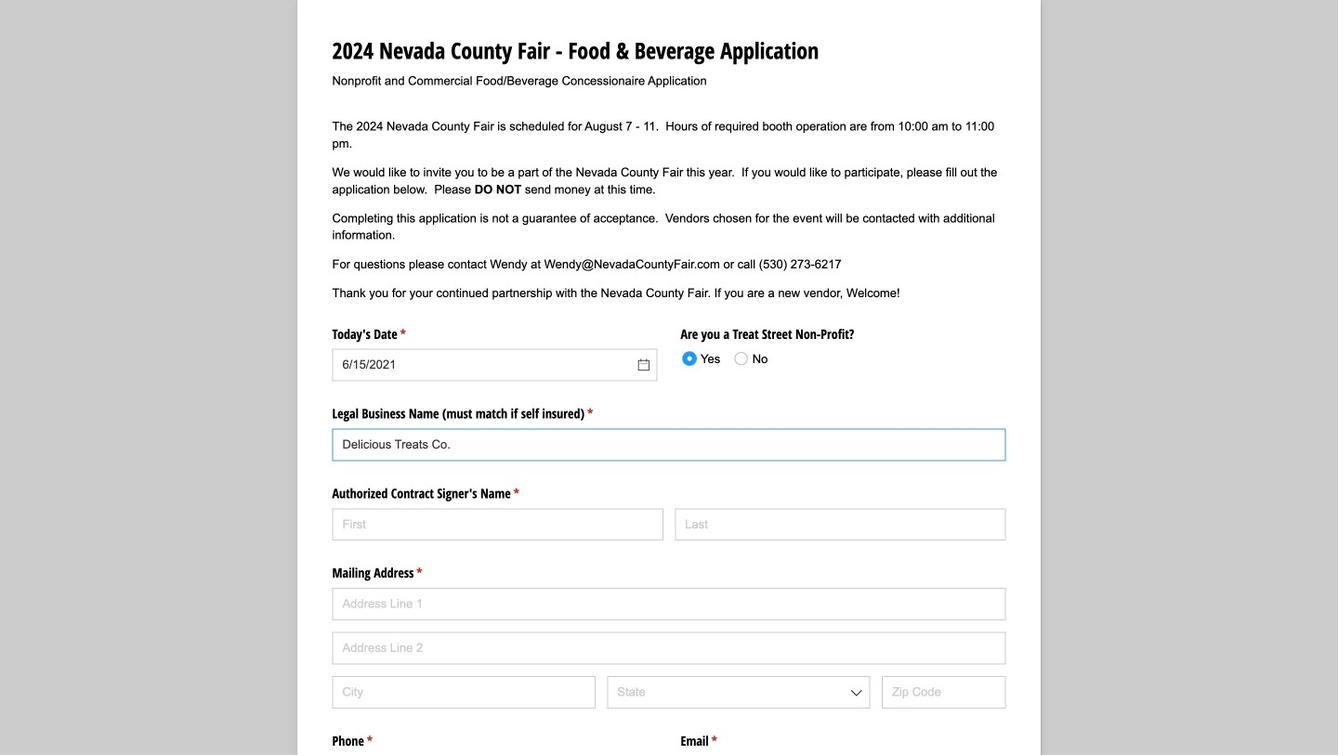 Task type: vqa. For each thing, say whether or not it's contained in the screenshot.
checkbox-group element
no



Task type: locate. For each thing, give the bounding box(es) containing it.
Address Line 1 text field
[[332, 588, 1006, 621]]

State text field
[[607, 676, 870, 709]]

None text field
[[332, 349, 657, 382]]

None radio
[[728, 344, 768, 372]]

Zip Code text field
[[882, 676, 1006, 709]]

None text field
[[332, 429, 1006, 461]]

None radio
[[676, 344, 732, 372]]



Task type: describe. For each thing, give the bounding box(es) containing it.
Address Line 2 text field
[[332, 632, 1006, 665]]

Last text field
[[675, 509, 1006, 541]]

First text field
[[332, 509, 663, 541]]

City text field
[[332, 676, 595, 709]]



